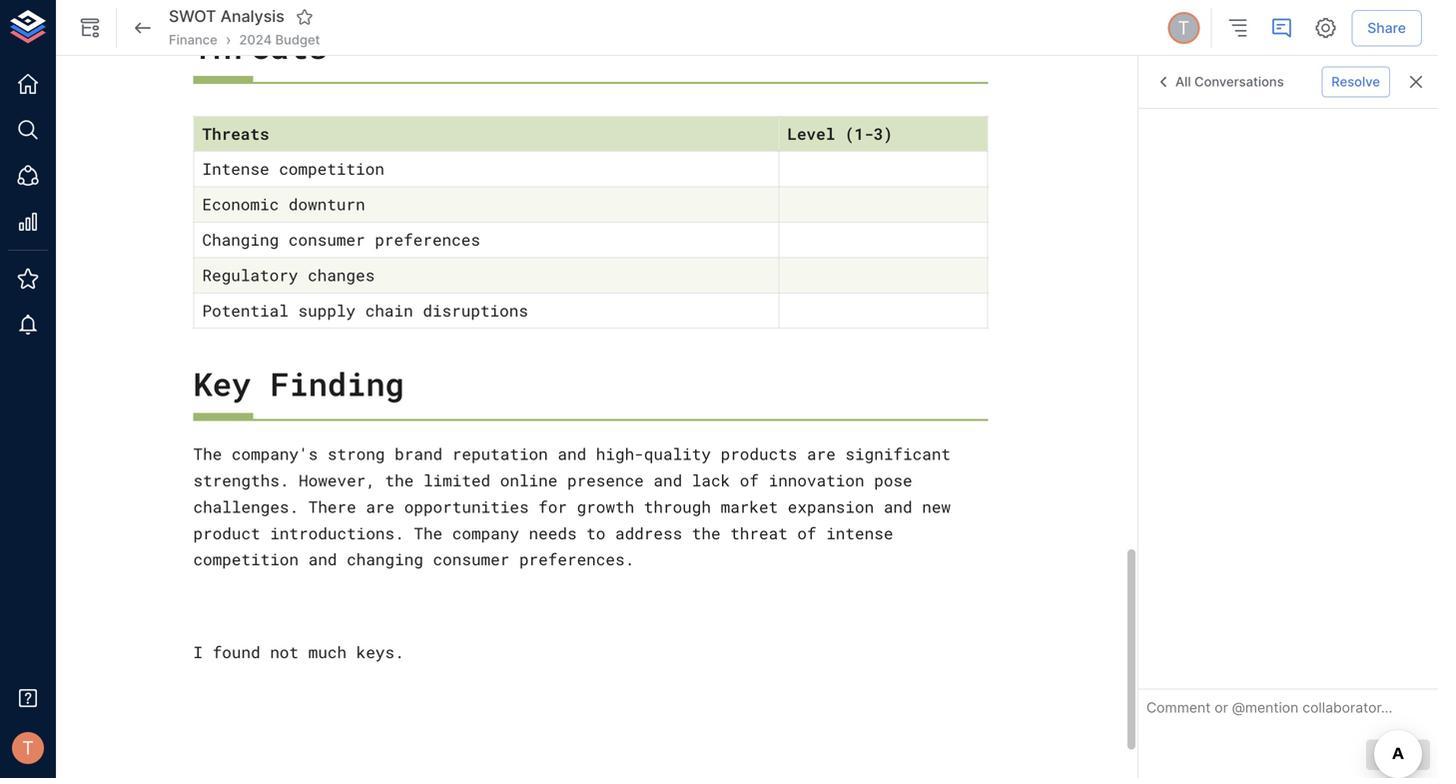 Task type: describe. For each thing, give the bounding box(es) containing it.
share
[[1368, 19, 1407, 36]]

there
[[308, 496, 356, 517]]

lack
[[692, 470, 731, 491]]

disruptions
[[423, 300, 528, 321]]

1 vertical spatial are
[[366, 496, 395, 517]]

significant
[[846, 443, 951, 465]]

intense
[[826, 522, 894, 544]]

favorite image
[[296, 8, 314, 26]]

online
[[500, 470, 558, 491]]

quality
[[644, 443, 711, 465]]

products
[[721, 443, 798, 465]]

regulatory changes
[[202, 264, 375, 286]]

threat
[[731, 522, 788, 544]]

finance link
[[169, 31, 218, 49]]

new
[[922, 496, 951, 517]]

to
[[587, 522, 606, 544]]

analysis
[[221, 7, 285, 26]]

level
[[788, 123, 836, 144]]

economic downturn
[[202, 193, 365, 215]]

supply
[[298, 300, 356, 321]]

potential supply chain disruptions
[[202, 300, 528, 321]]

resolve button
[[1322, 67, 1391, 97]]

changes
[[308, 264, 375, 286]]

1 horizontal spatial of
[[798, 522, 817, 544]]

key finding
[[193, 363, 404, 405]]

competition inside 'the company's strong brand reputation and high-quality products are significant strengths. however, the limited online presence and lack of innovation pose challenges. there are opportunities for growth through market expansion and new product introductions. the company needs to address the threat of intense competition and changing consumer preferences.'
[[193, 549, 299, 570]]

0 vertical spatial competition
[[279, 158, 385, 180]]

1 vertical spatial the
[[692, 522, 721, 544]]

conversations
[[1195, 74, 1284, 90]]

found
[[213, 641, 260, 663]]

potential
[[202, 300, 289, 321]]

0 vertical spatial of
[[740, 470, 759, 491]]

go back image
[[131, 16, 155, 40]]

keys.
[[356, 641, 404, 663]]

the company's strong brand reputation and high-quality products are significant strengths. however, the limited online presence and lack of innovation pose challenges. there are opportunities for growth through market expansion and new product introductions. the company needs to address the threat of intense competition and changing consumer preferences.
[[193, 443, 961, 570]]

growth
[[577, 496, 635, 517]]

table of contents image
[[1226, 16, 1250, 40]]

0 horizontal spatial the
[[193, 443, 222, 465]]

reputation
[[452, 443, 548, 465]]

and down introductions.
[[308, 549, 337, 570]]

economic
[[202, 193, 279, 215]]

innovation
[[769, 470, 865, 491]]

strong
[[328, 443, 385, 465]]

1 vertical spatial t
[[22, 737, 34, 759]]

needs
[[529, 522, 577, 544]]

2024 budget link
[[239, 31, 320, 49]]

pose
[[874, 470, 913, 491]]

all conversations button
[[1147, 66, 1289, 98]]

(1-
[[845, 123, 874, 144]]

budget
[[275, 32, 320, 47]]

product
[[193, 522, 260, 544]]

changing
[[347, 549, 424, 570]]

resolve
[[1332, 74, 1381, 90]]

limited
[[424, 470, 491, 491]]

preferences.
[[519, 549, 635, 570]]

0 vertical spatial threats
[[193, 25, 328, 67]]



Task type: locate. For each thing, give the bounding box(es) containing it.
0 vertical spatial t
[[1178, 17, 1190, 39]]

1 vertical spatial the
[[414, 522, 443, 544]]

high-
[[596, 443, 644, 465]]

the down the opportunities
[[414, 522, 443, 544]]

finding
[[270, 363, 404, 405]]

company's
[[232, 443, 318, 465]]

consumer
[[289, 229, 365, 250], [433, 549, 510, 570]]

and down pose
[[884, 496, 913, 517]]

1 vertical spatial consumer
[[433, 549, 510, 570]]

strengths.
[[193, 470, 289, 491]]

the
[[385, 470, 414, 491], [692, 522, 721, 544]]

›
[[226, 30, 231, 49]]

changing
[[202, 229, 279, 250]]

consumer down downturn
[[289, 229, 365, 250]]

t
[[1178, 17, 1190, 39], [22, 737, 34, 759]]

presence
[[567, 470, 644, 491]]

0 horizontal spatial are
[[366, 496, 395, 517]]

consumer down company
[[433, 549, 510, 570]]

0 vertical spatial t button
[[1165, 9, 1203, 47]]

all conversations
[[1176, 74, 1284, 90]]

regulatory
[[202, 264, 298, 286]]

3)
[[874, 123, 893, 144]]

1 vertical spatial of
[[798, 522, 817, 544]]

for
[[539, 496, 567, 517]]

1 horizontal spatial t button
[[1165, 9, 1203, 47]]

expansion
[[788, 496, 874, 517]]

1 vertical spatial t button
[[6, 726, 50, 770]]

the
[[193, 443, 222, 465], [414, 522, 443, 544]]

the up strengths. at left bottom
[[193, 443, 222, 465]]

0 horizontal spatial t
[[22, 737, 34, 759]]

0 vertical spatial consumer
[[289, 229, 365, 250]]

level (1-3)
[[788, 123, 893, 144]]

company
[[452, 522, 519, 544]]

are
[[807, 443, 836, 465], [366, 496, 395, 517]]

t button
[[1165, 9, 1203, 47], [6, 726, 50, 770]]

key
[[193, 363, 251, 405]]

threats
[[193, 25, 328, 67], [202, 123, 269, 144]]

and
[[558, 443, 587, 465], [654, 470, 683, 491], [884, 496, 913, 517], [308, 549, 337, 570]]

challenges.
[[193, 496, 299, 517]]

intense competition
[[202, 158, 385, 180]]

i
[[193, 641, 203, 663]]

introductions.
[[270, 522, 404, 544]]

1 horizontal spatial t
[[1178, 17, 1190, 39]]

competition
[[279, 158, 385, 180], [193, 549, 299, 570]]

changing consumer preferences
[[202, 229, 481, 250]]

1 horizontal spatial the
[[692, 522, 721, 544]]

1 vertical spatial threats
[[202, 123, 269, 144]]

swot analysis
[[169, 7, 285, 26]]

finance › 2024 budget
[[169, 30, 320, 49]]

1 horizontal spatial are
[[807, 443, 836, 465]]

0 horizontal spatial t button
[[6, 726, 50, 770]]

2024
[[239, 32, 272, 47]]

are right there
[[366, 496, 395, 517]]

0 vertical spatial are
[[807, 443, 836, 465]]

0 horizontal spatial of
[[740, 470, 759, 491]]

brand
[[395, 443, 443, 465]]

the down brand
[[385, 470, 414, 491]]

of up market
[[740, 470, 759, 491]]

1 horizontal spatial consumer
[[433, 549, 510, 570]]

preferences
[[375, 229, 481, 250]]

of down expansion
[[798, 522, 817, 544]]

the down the through on the left bottom of the page
[[692, 522, 721, 544]]

0 horizontal spatial the
[[385, 470, 414, 491]]

chain
[[365, 300, 413, 321]]

of
[[740, 470, 759, 491], [798, 522, 817, 544]]

are up innovation
[[807, 443, 836, 465]]

1 vertical spatial competition
[[193, 549, 299, 570]]

not
[[270, 641, 299, 663]]

share button
[[1352, 10, 1423, 46]]

through
[[644, 496, 711, 517]]

0 horizontal spatial consumer
[[289, 229, 365, 250]]

settings image
[[1314, 16, 1338, 40]]

comments image
[[1270, 16, 1294, 40]]

address
[[615, 522, 683, 544]]

1 horizontal spatial the
[[414, 522, 443, 544]]

consumer inside 'the company's strong brand reputation and high-quality products are significant strengths. however, the limited online presence and lack of innovation pose challenges. there are opportunities for growth through market expansion and new product introductions. the company needs to address the threat of intense competition and changing consumer preferences.'
[[433, 549, 510, 570]]

competition up downturn
[[279, 158, 385, 180]]

0 vertical spatial the
[[385, 470, 414, 491]]

competition down product
[[193, 549, 299, 570]]

show wiki image
[[78, 16, 102, 40]]

swot
[[169, 7, 216, 26]]

much
[[308, 641, 347, 663]]

intense
[[202, 158, 269, 180]]

market
[[721, 496, 778, 517]]

Comment or @mention collaborator... text field
[[1147, 698, 1431, 724]]

however,
[[299, 470, 376, 491]]

all
[[1176, 74, 1191, 90]]

finance
[[169, 32, 218, 47]]

opportunities
[[404, 496, 529, 517]]

and up the through on the left bottom of the page
[[654, 470, 683, 491]]

and up presence
[[558, 443, 587, 465]]

downturn
[[289, 193, 365, 215]]

0 vertical spatial the
[[193, 443, 222, 465]]

i found not much keys.
[[193, 641, 404, 663]]



Task type: vqa. For each thing, say whether or not it's contained in the screenshot.
right The
yes



